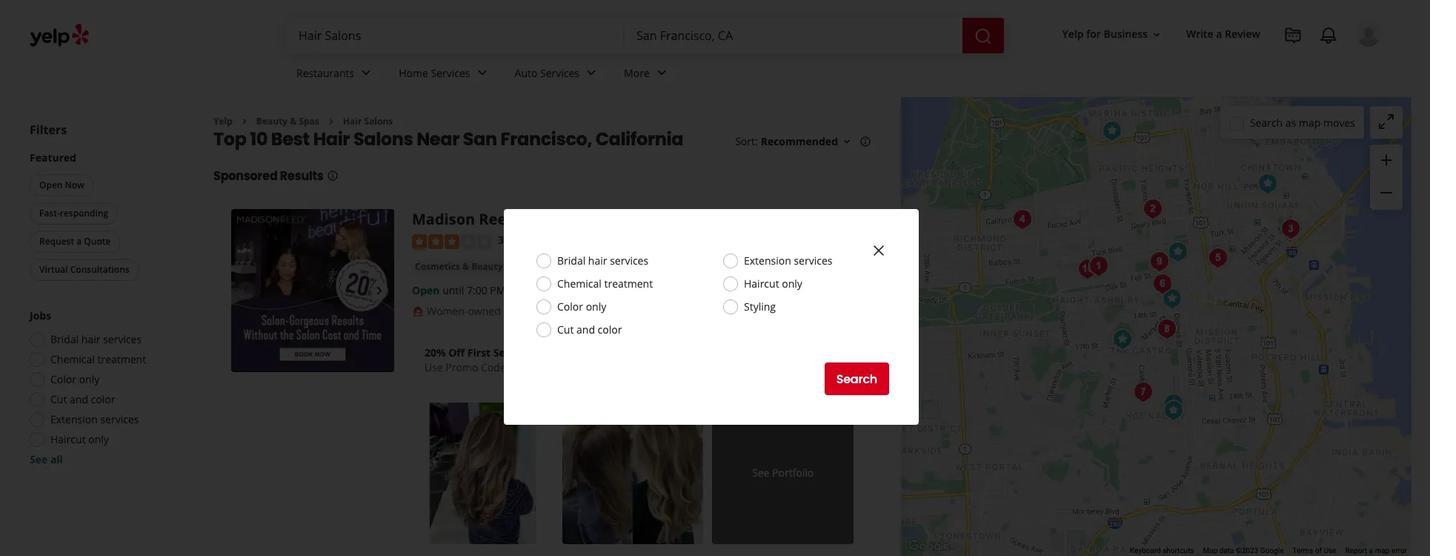 Task type: describe. For each thing, give the bounding box(es) containing it.
24 chevron down v2 image for more
[[653, 64, 671, 82]]

filters
[[30, 122, 67, 138]]

best
[[271, 127, 310, 152]]

search dialog
[[0, 0, 1431, 556]]

reed
[[479, 209, 516, 229]]

professionals
[[635, 304, 700, 318]]

home services link
[[387, 53, 503, 96]]

sponsored
[[214, 168, 278, 185]]

chemical inside option group
[[50, 352, 95, 366]]

request a quote
[[39, 235, 111, 248]]

open now button
[[30, 174, 94, 196]]

lisa's lash image
[[1159, 396, 1189, 425]]

0 horizontal spatial madison reed hair color bar - hayes valley image
[[231, 209, 394, 372]]

0 vertical spatial valley
[[685, 209, 730, 229]]

moves
[[1324, 115, 1356, 129]]

bar
[[598, 209, 624, 229]]

google
[[1261, 546, 1284, 555]]

beauty & spas link
[[256, 115, 319, 128]]

b parlor image
[[1152, 314, 1182, 344]]

consultations
[[70, 263, 129, 276]]

hair inside option group
[[81, 332, 100, 346]]

owned
[[468, 304, 501, 318]]

1 horizontal spatial use
[[1324, 546, 1337, 555]]

cosmetics & beauty supply button
[[412, 259, 538, 274]]

1 vertical spatial valley
[[756, 260, 784, 274]]

hair right 16 chevron right v2 icon in the top left of the page
[[343, 115, 362, 128]]

write a review link
[[1181, 21, 1267, 48]]

haircut only inside option group
[[50, 432, 109, 446]]

search as map moves
[[1251, 115, 1356, 129]]

write
[[1187, 27, 1214, 41]]

hair right the reed
[[520, 209, 551, 229]]

enzi hair image
[[1108, 324, 1138, 354]]

terms
[[1293, 546, 1314, 555]]

hair inside search dialog
[[589, 254, 608, 268]]

home services
[[399, 66, 470, 80]]

code
[[481, 360, 506, 374]]

3.2 star rating image
[[412, 234, 492, 249]]

code salon image
[[1276, 214, 1306, 244]]

request a quote button
[[30, 231, 120, 253]]

search button
[[825, 363, 890, 395]]

auto services
[[515, 66, 580, 80]]

off
[[449, 346, 465, 360]]

0 horizontal spatial treatment
[[97, 352, 146, 366]]

cut inside search dialog
[[557, 322, 574, 337]]

open now
[[39, 179, 85, 191]]

chemical inside search dialog
[[557, 277, 602, 291]]

pm
[[490, 283, 506, 297]]

fast-
[[39, 207, 60, 219]]

data
[[1220, 546, 1235, 555]]

studio estrada image
[[1148, 269, 1178, 298]]

yelp for business button
[[1057, 21, 1169, 48]]

0 horizontal spatial bridal
[[50, 332, 79, 346]]

for
[[1087, 27, 1102, 41]]

open for open now
[[39, 179, 63, 191]]

hair up 16 info v2 image
[[313, 127, 350, 152]]

more
[[624, 66, 650, 80]]

see portfolio
[[752, 466, 814, 480]]

24 verified filled v2 image
[[606, 258, 624, 276]]

0 horizontal spatial beauty
[[256, 115, 288, 128]]

see portfolio link
[[713, 403, 854, 544]]

cut and color inside search dialog
[[557, 322, 622, 337]]

more link
[[612, 53, 683, 96]]

a for report
[[1370, 546, 1374, 555]]

auto
[[515, 66, 538, 80]]

fast-responding button
[[30, 202, 118, 225]]

20% off first service use promo code 'newclient20' & save 20%
[[425, 346, 641, 374]]

francisco,
[[501, 127, 592, 152]]

business
[[1104, 27, 1148, 41]]

quote
[[84, 235, 111, 248]]

virtual consultations
[[39, 263, 129, 276]]

user actions element
[[1051, 19, 1403, 110]]

services for auto services
[[540, 66, 580, 80]]

0 vertical spatial hayes
[[636, 209, 681, 229]]

bridal hair services inside option group
[[50, 332, 142, 346]]

services for home services
[[431, 66, 470, 80]]

yelp link
[[214, 115, 233, 128]]

10
[[250, 127, 268, 152]]

san
[[463, 127, 497, 152]]

1 vertical spatial hayes
[[724, 260, 753, 274]]

next image
[[371, 282, 388, 300]]

as
[[1286, 115, 1297, 129]]

16 women owned v2 image
[[412, 305, 424, 317]]

16 info v2 image
[[327, 170, 338, 182]]

terms of use
[[1293, 546, 1337, 555]]

map for moves
[[1300, 115, 1321, 129]]

little sparrow salon & barber image
[[1084, 251, 1114, 281]]

fast-responding
[[39, 207, 108, 219]]

adrian elwell image
[[1253, 169, 1283, 198]]

16 chevron right v2 image
[[239, 116, 250, 127]]

report a map error
[[1346, 546, 1408, 555]]

cut inside option group
[[50, 392, 67, 406]]

report
[[1346, 546, 1368, 555]]

featured group
[[27, 150, 184, 284]]

16 chevron right v2 image
[[325, 116, 337, 127]]

1 vertical spatial hair salons link
[[544, 259, 600, 274]]

salon mio mio image
[[1129, 377, 1158, 407]]

haircut only inside search dialog
[[744, 277, 803, 291]]

see all button
[[30, 452, 63, 466]]

salt salon image
[[1073, 254, 1103, 284]]

map for error
[[1376, 546, 1390, 555]]

review
[[1225, 27, 1261, 41]]

write a review
[[1187, 27, 1261, 41]]

©2023
[[1237, 546, 1259, 555]]

search for search
[[837, 370, 878, 387]]

map region
[[776, 12, 1431, 556]]

sort:
[[735, 134, 758, 149]]

keyboard shortcuts button
[[1130, 546, 1195, 556]]

see for see portfolio
[[752, 466, 770, 480]]

haircut inside option group
[[50, 432, 86, 446]]

supply
[[505, 260, 535, 273]]

virtual consultations button
[[30, 259, 139, 281]]

beauty & spas
[[256, 115, 319, 128]]

featured
[[30, 150, 76, 165]]

yelp for business
[[1063, 27, 1148, 41]]

extension services inside search dialog
[[744, 254, 833, 268]]

extension services inside option group
[[50, 412, 139, 426]]

google image
[[905, 537, 954, 556]]

salons left near
[[354, 127, 413, 152]]

top 10 best hair salons near san francisco, california
[[214, 127, 684, 152]]



Task type: vqa. For each thing, say whether or not it's contained in the screenshot.
Trademarks
no



Task type: locate. For each thing, give the bounding box(es) containing it.
services
[[431, 66, 470, 80], [540, 66, 580, 80]]

top
[[214, 127, 247, 152]]

0 vertical spatial search
[[1251, 115, 1283, 129]]

2 vertical spatial color
[[50, 372, 76, 386]]

0 horizontal spatial bridal hair services
[[50, 332, 142, 346]]

0 vertical spatial color
[[555, 209, 594, 229]]

of
[[1316, 546, 1323, 555]]

&
[[290, 115, 297, 128], [463, 260, 469, 273], [504, 304, 511, 318], [585, 360, 593, 374]]

0 vertical spatial bridal
[[557, 254, 586, 268]]

yelp for yelp link
[[214, 115, 233, 128]]

0 horizontal spatial map
[[1300, 115, 1321, 129]]

map right as
[[1300, 115, 1321, 129]]

1 horizontal spatial a
[[1217, 27, 1223, 41]]

color inside search dialog
[[557, 299, 583, 314]]

1 vertical spatial hair
[[81, 332, 100, 346]]

extension services up styling
[[744, 254, 833, 268]]

0 horizontal spatial color
[[91, 392, 115, 406]]

0 horizontal spatial hair salons link
[[343, 115, 393, 128]]

1 horizontal spatial 20%
[[621, 360, 641, 374]]

open inside button
[[39, 179, 63, 191]]

0 horizontal spatial chemical
[[50, 352, 95, 366]]

2 horizontal spatial 24 chevron down v2 image
[[653, 64, 671, 82]]

0 horizontal spatial hair
[[81, 332, 100, 346]]

1 vertical spatial hair salons
[[547, 260, 597, 273]]

lombard beauty salon image
[[1098, 116, 1127, 146]]

16 chevron down v2 image
[[1151, 29, 1163, 41]]

0 vertical spatial hair salons
[[343, 115, 393, 128]]

color inside search dialog
[[598, 322, 622, 337]]

license
[[673, 260, 712, 274]]

hair salons right 16 chevron right v2 icon in the top left of the page
[[343, 115, 393, 128]]

color inside option group
[[91, 392, 115, 406]]

chemical down jobs
[[50, 352, 95, 366]]

certified professionals
[[591, 304, 700, 318]]

1 horizontal spatial haircut only
[[744, 277, 803, 291]]

expand map image
[[1378, 113, 1396, 130]]

auto services link
[[503, 53, 612, 96]]

1 services from the left
[[431, 66, 470, 80]]

bridal inside search dialog
[[557, 254, 586, 268]]

1 horizontal spatial bridal hair services
[[557, 254, 649, 268]]

0 horizontal spatial a
[[77, 235, 82, 248]]

None search field
[[287, 18, 1007, 53]]

1 vertical spatial 20%
[[621, 360, 641, 374]]

salons right 16 chevron right v2 icon in the top left of the page
[[364, 115, 393, 128]]

color only down hair salons button
[[557, 299, 607, 314]]

0 vertical spatial cut and color
[[557, 322, 622, 337]]

& down pm
[[504, 304, 511, 318]]

hair salons
[[343, 115, 393, 128], [547, 260, 597, 273]]

chemical down hair salons button
[[557, 277, 602, 291]]

episode salon & spa image
[[1159, 389, 1189, 418]]

bridal hair services down jobs
[[50, 332, 142, 346]]

-
[[628, 209, 632, 229]]

zoom out image
[[1378, 184, 1396, 202]]

haircut down hayes valley
[[744, 277, 780, 291]]

search for search as map moves
[[1251, 115, 1283, 129]]

beauty up 7:00
[[472, 260, 503, 273]]

a for request
[[77, 235, 82, 248]]

restaurants
[[297, 66, 355, 80]]

bridal
[[557, 254, 586, 268], [50, 332, 79, 346]]

0 horizontal spatial and
[[70, 392, 88, 406]]

bridal hair services
[[557, 254, 649, 268], [50, 332, 142, 346]]

now
[[65, 179, 85, 191]]

color down jobs
[[50, 372, 76, 386]]

use inside 20% off first service use promo code 'newclient20' & save 20%
[[425, 360, 443, 374]]

first
[[468, 346, 491, 360]]

1 vertical spatial bridal
[[50, 332, 79, 346]]

responding
[[60, 207, 108, 219]]

operated
[[514, 304, 558, 318]]

search image
[[975, 27, 993, 45]]

terms of use link
[[1293, 546, 1337, 555]]

7:00
[[467, 283, 488, 297]]

1 horizontal spatial chemical treatment
[[557, 277, 653, 291]]

3 24 chevron down v2 image from the left
[[653, 64, 671, 82]]

& left save
[[585, 360, 593, 374]]

1 vertical spatial color only
[[50, 372, 100, 386]]

1 vertical spatial chemical treatment
[[50, 352, 146, 366]]

see for see all
[[30, 452, 48, 466]]

beauty
[[256, 115, 288, 128], [472, 260, 503, 273]]

0 vertical spatial use
[[425, 360, 443, 374]]

cut up all
[[50, 392, 67, 406]]

group
[[1371, 145, 1403, 210]]

styling
[[744, 299, 776, 314]]

16 certified professionals v2 image
[[576, 305, 588, 317]]

0 vertical spatial and
[[577, 322, 595, 337]]

1 horizontal spatial valley
[[756, 260, 784, 274]]

cosmetics & beauty supply
[[415, 260, 535, 273]]

hair inside button
[[547, 260, 566, 273]]

0 vertical spatial hair
[[589, 254, 608, 268]]

0 horizontal spatial cut
[[50, 392, 67, 406]]

0 vertical spatial map
[[1300, 115, 1321, 129]]

0 horizontal spatial extension
[[50, 412, 98, 426]]

cut and color
[[557, 322, 622, 337], [50, 392, 115, 406]]

2 24 chevron down v2 image from the left
[[473, 64, 491, 82]]

1 vertical spatial chemical
[[50, 352, 95, 366]]

cosmetics & beauty supply link
[[412, 259, 538, 274]]

2 horizontal spatial a
[[1370, 546, 1374, 555]]

chemical treatment down "24 verified filled v2" icon
[[557, 277, 653, 291]]

extension services up all
[[50, 412, 139, 426]]

women-
[[427, 304, 468, 318]]

0 vertical spatial cut
[[557, 322, 574, 337]]

slideshow element
[[231, 209, 394, 372]]

hayes valley
[[724, 260, 784, 274]]

1 horizontal spatial extension services
[[744, 254, 833, 268]]

keyboard shortcuts
[[1130, 546, 1195, 555]]

1 horizontal spatial 24 chevron down v2 image
[[473, 64, 491, 82]]

1 horizontal spatial treatment
[[605, 277, 653, 291]]

request
[[39, 235, 74, 248]]

0 vertical spatial chemical treatment
[[557, 277, 653, 291]]

open for open until 7:00 pm
[[412, 283, 440, 297]]

extension inside option group
[[50, 412, 98, 426]]

1 horizontal spatial beauty
[[472, 260, 503, 273]]

close image
[[870, 242, 888, 259]]

open up 16 women owned v2 icon
[[412, 283, 440, 297]]

haircut only up all
[[50, 432, 109, 446]]

verified
[[630, 260, 670, 274]]

treatment inside search dialog
[[605, 277, 653, 291]]

1 vertical spatial extension services
[[50, 412, 139, 426]]

open left the now
[[39, 179, 63, 191]]

yelp left 16 chevron right v2 image
[[214, 115, 233, 128]]

treatment
[[605, 277, 653, 291], [97, 352, 146, 366]]

color only
[[557, 299, 607, 314], [50, 372, 100, 386]]

see left all
[[30, 452, 48, 466]]

steel + lacquer image
[[1204, 243, 1233, 272]]

1 horizontal spatial services
[[540, 66, 580, 80]]

shortcuts
[[1163, 546, 1195, 555]]

restaurants link
[[285, 53, 387, 96]]

notifications image
[[1320, 27, 1338, 44]]

1 vertical spatial use
[[1324, 546, 1337, 555]]

extension up styling
[[744, 254, 792, 268]]

24 chevron down v2 image left auto
[[473, 64, 491, 82]]

cut and color down 16 certified professionals v2 icon
[[557, 322, 622, 337]]

women-owned & operated
[[427, 304, 558, 318]]

0 horizontal spatial valley
[[685, 209, 730, 229]]

0 vertical spatial extension services
[[744, 254, 833, 268]]

a right report
[[1370, 546, 1374, 555]]

24 chevron down v2 image for restaurants
[[357, 64, 375, 82]]

search inside button
[[837, 370, 878, 387]]

1 vertical spatial color
[[557, 299, 583, 314]]

option group containing jobs
[[25, 308, 184, 467]]

1 horizontal spatial hair
[[589, 254, 608, 268]]

1 vertical spatial haircut only
[[50, 432, 109, 446]]

hayes up styling
[[724, 260, 753, 274]]

extension
[[744, 254, 792, 268], [50, 412, 98, 426]]

open
[[39, 179, 63, 191], [412, 283, 440, 297]]

hair down virtual consultations button
[[81, 332, 100, 346]]

beauty right 16 chevron right v2 image
[[256, 115, 288, 128]]

cosmetics
[[415, 260, 460, 273]]

hair salons left "24 verified filled v2" icon
[[547, 260, 597, 273]]

1 vertical spatial extension
[[50, 412, 98, 426]]

color
[[555, 209, 594, 229], [557, 299, 583, 314], [50, 372, 76, 386]]

1 horizontal spatial cut and color
[[557, 322, 622, 337]]

1 horizontal spatial search
[[1251, 115, 1283, 129]]

1 vertical spatial bridal hair services
[[50, 332, 142, 346]]

california
[[596, 127, 684, 152]]

haircut inside search dialog
[[744, 277, 780, 291]]

bridal hair services down bar
[[557, 254, 649, 268]]

1 vertical spatial yelp
[[214, 115, 233, 128]]

map left error at the bottom right of the page
[[1376, 546, 1390, 555]]

1 horizontal spatial and
[[577, 322, 595, 337]]

zoom in image
[[1378, 151, 1396, 169]]

valley up styling
[[756, 260, 784, 274]]

hair salons link right 16 chevron right v2 icon in the top left of the page
[[343, 115, 393, 128]]

0 horizontal spatial haircut
[[50, 432, 86, 446]]

madison reed hair color bar - hayes valley
[[412, 209, 730, 229]]

hayes right -
[[636, 209, 681, 229]]

and
[[577, 322, 595, 337], [70, 392, 88, 406]]

1 horizontal spatial color only
[[557, 299, 607, 314]]

1 vertical spatial and
[[70, 392, 88, 406]]

1 vertical spatial haircut
[[50, 432, 86, 446]]

yelp for yelp for business
[[1063, 27, 1084, 41]]

1 vertical spatial treatment
[[97, 352, 146, 366]]

valley up license at left top
[[685, 209, 730, 229]]

0 vertical spatial bridal hair services
[[557, 254, 649, 268]]

16 info v2 image
[[860, 136, 872, 148]]

0 horizontal spatial hair salons
[[343, 115, 393, 128]]

hair salons button
[[544, 259, 600, 274]]

until
[[443, 283, 464, 297]]

hair salons inside button
[[547, 260, 597, 273]]

1 vertical spatial color
[[91, 392, 115, 406]]

services left 24 chevron down v2 image on the left
[[540, 66, 580, 80]]

madison
[[412, 209, 475, 229]]

color left bar
[[555, 209, 594, 229]]

sponsored results
[[214, 168, 324, 185]]

keyboard
[[1130, 546, 1161, 555]]

hair right supply on the left top of page
[[547, 260, 566, 273]]

& inside button
[[463, 260, 469, 273]]

virtual
[[39, 263, 68, 276]]

0 horizontal spatial 20%
[[425, 346, 446, 360]]

24 chevron down v2 image inside the more link
[[653, 64, 671, 82]]

salons inside button
[[568, 260, 597, 273]]

color only inside search dialog
[[557, 299, 607, 314]]

projects image
[[1285, 27, 1303, 44]]

1 horizontal spatial open
[[412, 283, 440, 297]]

20% right save
[[621, 360, 641, 374]]

bridal down the madison reed hair color bar - hayes valley
[[557, 254, 586, 268]]

1 vertical spatial a
[[77, 235, 82, 248]]

1 vertical spatial search
[[837, 370, 878, 387]]

services right home
[[431, 66, 470, 80]]

salon baobao image
[[1158, 284, 1187, 313]]

hair
[[343, 115, 362, 128], [313, 127, 350, 152], [520, 209, 551, 229], [547, 260, 566, 273]]

david james image
[[1145, 246, 1175, 276]]

use right of
[[1324, 546, 1337, 555]]

24 chevron down v2 image right restaurants
[[357, 64, 375, 82]]

extension up all
[[50, 412, 98, 426]]

24 chevron down v2 image
[[357, 64, 375, 82], [473, 64, 491, 82], [653, 64, 671, 82]]

1 horizontal spatial see
[[752, 466, 770, 480]]

verified license
[[630, 260, 712, 274]]

yelp left for
[[1063, 27, 1084, 41]]

home
[[399, 66, 428, 80]]

use
[[425, 360, 443, 374], [1324, 546, 1337, 555]]

open until 7:00 pm
[[412, 283, 506, 297]]

0 horizontal spatial yelp
[[214, 115, 233, 128]]

chemical treatment inside search dialog
[[557, 277, 653, 291]]

0 vertical spatial hair salons link
[[343, 115, 393, 128]]

map data ©2023 google
[[1204, 546, 1284, 555]]

color only down jobs
[[50, 372, 100, 386]]

0 vertical spatial color only
[[557, 299, 607, 314]]

haircut only down hayes valley
[[744, 277, 803, 291]]

haircut only
[[744, 277, 803, 291], [50, 432, 109, 446]]

1 horizontal spatial hair salons link
[[544, 259, 600, 274]]

24 chevron down v2 image for home services
[[473, 64, 491, 82]]

color inside option group
[[50, 372, 76, 386]]

cut down operated
[[557, 322, 574, 337]]

& inside 20% off first service use promo code 'newclient20' & save 20%
[[585, 360, 593, 374]]

see inside option group
[[30, 452, 48, 466]]

yelp inside button
[[1063, 27, 1084, 41]]

madison reed hair color bar - hayes valley link
[[412, 209, 730, 229]]

option group
[[25, 308, 184, 467]]

madison reed hair color bar - hayes valley image
[[231, 209, 394, 372], [1164, 237, 1193, 267]]

0 horizontal spatial hayes
[[636, 209, 681, 229]]

24 chevron down v2 image right more
[[653, 64, 671, 82]]

1 24 chevron down v2 image from the left
[[357, 64, 375, 82]]

bridal down jobs
[[50, 332, 79, 346]]

haircut
[[744, 277, 780, 291], [50, 432, 86, 446]]

1 horizontal spatial map
[[1376, 546, 1390, 555]]

and inside option group
[[70, 392, 88, 406]]

24 chevron down v2 image inside restaurants link
[[357, 64, 375, 82]]

salons left "24 verified filled v2" icon
[[568, 260, 597, 273]]

1 vertical spatial open
[[412, 283, 440, 297]]

verified license button
[[630, 260, 712, 274]]

a right write
[[1217, 27, 1223, 41]]

near
[[417, 127, 460, 152]]

previous image
[[237, 282, 255, 300]]

hair down bar
[[589, 254, 608, 268]]

1 horizontal spatial madison reed hair color bar - hayes valley image
[[1164, 237, 1193, 267]]

save
[[596, 360, 618, 374]]

0 vertical spatial haircut only
[[744, 277, 803, 291]]

0 horizontal spatial open
[[39, 179, 63, 191]]

chemical treatment inside option group
[[50, 352, 146, 366]]

chemical treatment down jobs
[[50, 352, 146, 366]]

promo
[[446, 360, 478, 374]]

a inside button
[[77, 235, 82, 248]]

color
[[598, 322, 622, 337], [91, 392, 115, 406]]

jobs
[[30, 308, 51, 322]]

use left promo
[[425, 360, 443, 374]]

and inside search dialog
[[577, 322, 595, 337]]

0 horizontal spatial color only
[[50, 372, 100, 386]]

nepenji japan center beauty clinic image
[[1138, 194, 1168, 224]]

bridal hair services inside search dialog
[[557, 254, 649, 268]]

1 vertical spatial cut and color
[[50, 392, 115, 406]]

3.2
[[498, 233, 516, 247]]

'newclient20'
[[509, 360, 583, 374]]

portfolio
[[772, 466, 814, 480]]

24 chevron down v2 image
[[583, 64, 601, 82]]

extension inside search dialog
[[744, 254, 792, 268]]

& left spas on the left of page
[[290, 115, 297, 128]]

0 horizontal spatial use
[[425, 360, 443, 374]]

1 horizontal spatial extension
[[744, 254, 792, 268]]

20% left off
[[425, 346, 446, 360]]

haircut up all
[[50, 432, 86, 446]]

a for write
[[1217, 27, 1223, 41]]

1 horizontal spatial haircut
[[744, 277, 780, 291]]

24 chevron down v2 image inside home services link
[[473, 64, 491, 82]]

0 vertical spatial chemical
[[557, 277, 602, 291]]

only
[[782, 277, 803, 291], [586, 299, 607, 314], [79, 372, 100, 386], [88, 432, 109, 446]]

report a map error link
[[1346, 546, 1408, 555]]

1 horizontal spatial yelp
[[1063, 27, 1084, 41]]

hong kong mona hair studio image
[[1008, 204, 1037, 234]]

beauty inside button
[[472, 260, 503, 273]]

0 vertical spatial extension
[[744, 254, 792, 268]]

0 vertical spatial 20%
[[425, 346, 446, 360]]

& up open until 7:00 pm
[[463, 260, 469, 273]]

0 vertical spatial yelp
[[1063, 27, 1084, 41]]

cut and color up all
[[50, 392, 115, 406]]

a left the quote on the left top of the page
[[77, 235, 82, 248]]

1 vertical spatial cut
[[50, 392, 67, 406]]

hair salons link left "24 verified filled v2" icon
[[544, 259, 600, 274]]

hayes
[[636, 209, 681, 229], [724, 260, 753, 274]]

0 horizontal spatial chemical treatment
[[50, 352, 146, 366]]

0 vertical spatial color
[[598, 322, 622, 337]]

1 horizontal spatial color
[[598, 322, 622, 337]]

color down hair salons button
[[557, 299, 583, 314]]

2 services from the left
[[540, 66, 580, 80]]

chemical
[[557, 277, 602, 291], [50, 352, 95, 366]]

2 vertical spatial a
[[1370, 546, 1374, 555]]

results
[[280, 168, 324, 185]]

see left portfolio at the right bottom of the page
[[752, 466, 770, 480]]

certified
[[591, 304, 632, 318]]

0 vertical spatial treatment
[[605, 277, 653, 291]]

services
[[610, 254, 649, 268], [794, 254, 833, 268], [103, 332, 142, 346], [100, 412, 139, 426]]

business categories element
[[285, 53, 1383, 96]]



